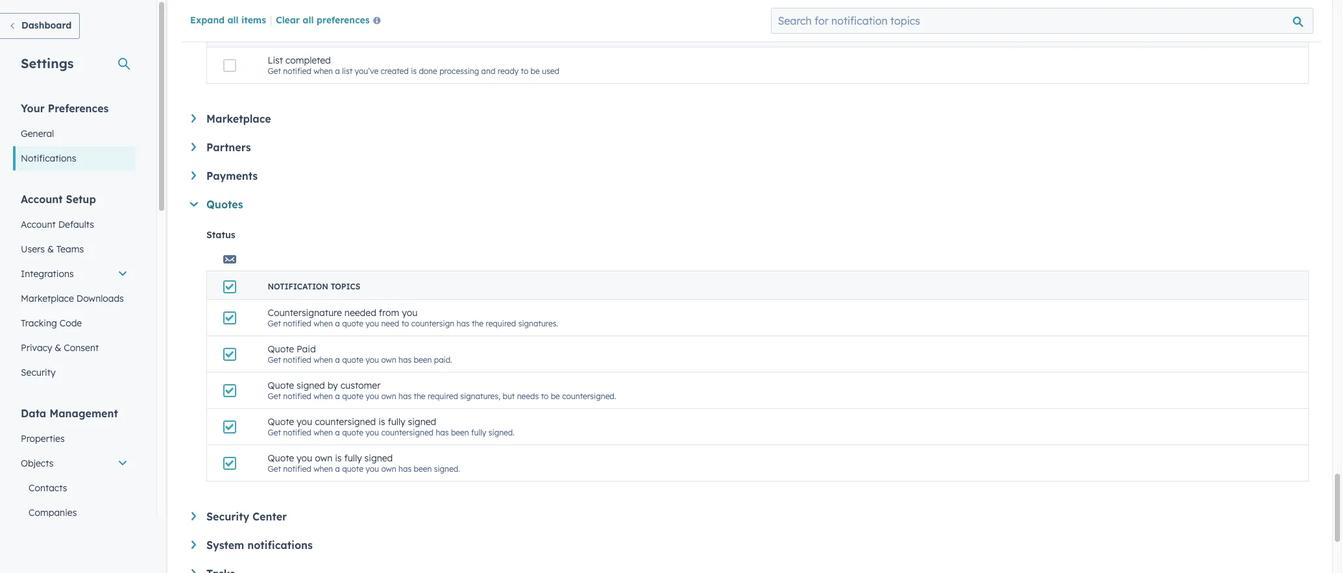Task type: describe. For each thing, give the bounding box(es) containing it.
signatures.
[[518, 319, 558, 328]]

quote inside quote you countersigned is fully signed get notified when a quote you countersigned has been fully signed.
[[342, 428, 364, 437]]

has inside quote signed by customer get notified when a quote you own has the required signatures, but needs to be countersigned.
[[399, 391, 412, 401]]

defaults
[[58, 219, 94, 230]]

2 notification topics from the top
[[268, 282, 360, 291]]

tracking code
[[21, 317, 82, 329]]

all for clear
[[303, 14, 314, 26]]

a inside 'countersignature needed from you get notified when a quote you need to countersign has the required signatures.'
[[335, 319, 340, 328]]

has for quote you countersigned is fully signed
[[436, 428, 449, 437]]

been inside quote paid get notified when a quote you own has been paid.
[[414, 355, 432, 365]]

is for quote you own is fully signed
[[335, 452, 342, 464]]

a inside quote you own is fully signed get notified when a quote you own has been signed.
[[335, 464, 340, 474]]

objects button
[[13, 451, 136, 476]]

payments button
[[191, 169, 1309, 182]]

caret image for partners
[[191, 143, 196, 151]]

quote for quote signed by customer
[[268, 380, 294, 391]]

caret image for marketplace
[[191, 114, 196, 123]]

consent
[[64, 342, 99, 354]]

notified inside quote signed by customer get notified when a quote you own has the required signatures, but needs to be countersigned.
[[283, 391, 311, 401]]

need
[[381, 319, 399, 328]]

notified inside list completed get notified when a list you've created is done processing and ready to be used
[[283, 66, 311, 76]]

privacy
[[21, 342, 52, 354]]

users & teams
[[21, 243, 84, 255]]

status
[[206, 229, 235, 241]]

2 topics from the top
[[331, 282, 360, 291]]

created
[[381, 66, 409, 76]]

paid
[[297, 343, 316, 355]]

signed for quote you own is fully signed
[[364, 452, 393, 464]]

setup
[[66, 193, 96, 206]]

Search for notification topics search field
[[771, 8, 1314, 34]]

quote inside 'countersignature needed from you get notified when a quote you need to countersign has the required signatures.'
[[342, 319, 364, 328]]

tracking
[[21, 317, 57, 329]]

paid.
[[434, 355, 452, 365]]

expand all items button
[[190, 14, 266, 26]]

notified inside 'countersignature needed from you get notified when a quote you need to countersign has the required signatures.'
[[283, 319, 311, 328]]

but
[[503, 391, 515, 401]]

properties link
[[13, 426, 136, 451]]

quote you own is fully signed get notified when a quote you own has been signed.
[[268, 452, 460, 474]]

account for account setup
[[21, 193, 63, 206]]

downloads
[[76, 293, 124, 304]]

clear
[[276, 14, 300, 26]]

& for privacy
[[55, 342, 61, 354]]

1 notification from the top
[[268, 29, 328, 39]]

when inside quote you own is fully signed get notified when a quote you own has been signed.
[[314, 464, 333, 474]]

get inside quote paid get notified when a quote you own has been paid.
[[268, 355, 281, 365]]

marketplace downloads
[[21, 293, 124, 304]]

get inside quote you own is fully signed get notified when a quote you own has been signed.
[[268, 464, 281, 474]]

get inside quote you countersigned is fully signed get notified when a quote you countersigned has been fully signed.
[[268, 428, 281, 437]]

own inside quote paid get notified when a quote you own has been paid.
[[381, 355, 396, 365]]

your preferences
[[21, 102, 109, 115]]

has for quote you own is fully signed
[[399, 464, 412, 474]]

ready
[[498, 66, 519, 76]]

general
[[21, 128, 54, 140]]

countersignature
[[268, 307, 342, 319]]

quote for quote you countersigned is fully signed
[[268, 416, 294, 428]]

1 notification topics from the top
[[268, 29, 360, 39]]

marketplace button
[[191, 112, 1309, 125]]

notifications link
[[13, 146, 136, 171]]

your
[[21, 102, 45, 115]]

general link
[[13, 121, 136, 146]]

quote signed by customer get notified when a quote you own has the required signatures, but needs to be countersigned.
[[268, 380, 616, 401]]

you inside quote signed by customer get notified when a quote you own has the required signatures, but needs to be countersigned.
[[366, 391, 379, 401]]

dashboard
[[21, 19, 72, 31]]

signatures,
[[460, 391, 501, 401]]

account setup element
[[13, 192, 136, 385]]

account defaults
[[21, 219, 94, 230]]

system notifications
[[206, 539, 313, 552]]

preferences
[[317, 14, 370, 26]]

to inside list completed get notified when a list you've created is done processing and ready to be used
[[521, 66, 529, 76]]

payments
[[206, 169, 258, 182]]

needed
[[345, 307, 376, 319]]

all for expand
[[227, 14, 239, 26]]

list
[[342, 66, 353, 76]]

teams
[[56, 243, 84, 255]]

list
[[268, 55, 283, 66]]

management
[[49, 407, 118, 420]]

quote you countersigned is fully signed get notified when a quote you countersigned has been fully signed.
[[268, 416, 515, 437]]

privacy & consent link
[[13, 336, 136, 360]]

get inside 'countersignature needed from you get notified when a quote you need to countersign has the required signatures.'
[[268, 319, 281, 328]]

quote for quote paid
[[268, 343, 294, 355]]

has for countersignature needed from you
[[457, 319, 470, 328]]

when inside 'countersignature needed from you get notified when a quote you need to countersign has the required signatures.'
[[314, 319, 333, 328]]

users & teams link
[[13, 237, 136, 262]]

caret image for system notifications
[[191, 541, 196, 549]]

required inside quote signed by customer get notified when a quote you own has the required signatures, but needs to be countersigned.
[[428, 391, 458, 401]]

the inside 'countersignature needed from you get notified when a quote you need to countersign has the required signatures.'
[[472, 319, 484, 328]]

list completed get notified when a list you've created is done processing and ready to be used
[[268, 55, 560, 76]]

companies
[[29, 507, 77, 519]]

signed. inside quote you countersigned is fully signed get notified when a quote you countersigned has been fully signed.
[[489, 428, 515, 437]]

notified inside quote you own is fully signed get notified when a quote you own has been signed.
[[283, 464, 311, 474]]

to inside 'countersignature needed from you get notified when a quote you need to countersign has the required signatures.'
[[402, 319, 409, 328]]

a inside quote signed by customer get notified when a quote you own has the required signatures, but needs to be countersigned.
[[335, 391, 340, 401]]

marketplace for marketplace
[[206, 112, 271, 125]]

partners
[[206, 141, 251, 154]]

0 horizontal spatial countersigned
[[315, 416, 376, 428]]

fully for quote you own is fully signed
[[344, 452, 362, 464]]

users
[[21, 243, 45, 255]]

system notifications button
[[191, 539, 1309, 552]]

customer
[[341, 380, 381, 391]]

code
[[60, 317, 82, 329]]

objects
[[21, 458, 53, 469]]

companies link
[[13, 500, 136, 525]]

preferences
[[48, 102, 109, 115]]

been for quote you countersigned is fully signed
[[451, 428, 469, 437]]

security for security center
[[206, 510, 249, 523]]



Task type: locate. For each thing, give the bounding box(es) containing it.
1 horizontal spatial security
[[206, 510, 249, 523]]

1 vertical spatial security
[[206, 510, 249, 523]]

security up system
[[206, 510, 249, 523]]

4 quote from the top
[[268, 452, 294, 464]]

1 quote from the top
[[342, 319, 364, 328]]

2 get from the top
[[268, 319, 281, 328]]

0 vertical spatial required
[[486, 319, 516, 328]]

and
[[481, 66, 496, 76]]

2 a from the top
[[335, 319, 340, 328]]

topics
[[331, 29, 360, 39], [331, 282, 360, 291]]

caret image for quotes
[[190, 202, 198, 207]]

4 quote from the top
[[342, 428, 364, 437]]

completed
[[286, 55, 331, 66]]

1 horizontal spatial is
[[379, 416, 385, 428]]

quote up customer
[[342, 355, 364, 365]]

security center
[[206, 510, 287, 523]]

0 horizontal spatial be
[[531, 66, 540, 76]]

fully down quote you countersigned is fully signed get notified when a quote you countersigned has been fully signed.
[[344, 452, 362, 464]]

countersigned down by
[[315, 416, 376, 428]]

1 vertical spatial is
[[379, 416, 385, 428]]

0 vertical spatial caret image
[[191, 114, 196, 123]]

caret image inside marketplace 'dropdown button'
[[191, 114, 196, 123]]

a inside quote you countersigned is fully signed get notified when a quote you countersigned has been fully signed.
[[335, 428, 340, 437]]

signed left by
[[297, 380, 325, 391]]

1 horizontal spatial signed.
[[489, 428, 515, 437]]

4 notified from the top
[[283, 391, 311, 401]]

1 account from the top
[[21, 193, 63, 206]]

0 vertical spatial notification topics
[[268, 29, 360, 39]]

1 horizontal spatial be
[[551, 391, 560, 401]]

2 vertical spatial is
[[335, 452, 342, 464]]

0 horizontal spatial required
[[428, 391, 458, 401]]

1 vertical spatial to
[[402, 319, 409, 328]]

account up users
[[21, 219, 56, 230]]

own
[[381, 355, 396, 365], [381, 391, 396, 401], [315, 452, 333, 464], [381, 464, 396, 474]]

quote for quote you own is fully signed
[[268, 452, 294, 464]]

1 all from the left
[[227, 14, 239, 26]]

be inside quote signed by customer get notified when a quote you own has the required signatures, but needs to be countersigned.
[[551, 391, 560, 401]]

5 get from the top
[[268, 428, 281, 437]]

0 vertical spatial signed
[[297, 380, 325, 391]]

be left used
[[531, 66, 540, 76]]

get
[[268, 66, 281, 76], [268, 319, 281, 328], [268, 355, 281, 365], [268, 391, 281, 401], [268, 428, 281, 437], [268, 464, 281, 474]]

be
[[531, 66, 540, 76], [551, 391, 560, 401]]

has up quote you countersigned is fully signed get notified when a quote you countersigned has been fully signed.
[[399, 391, 412, 401]]

0 vertical spatial to
[[521, 66, 529, 76]]

needs
[[517, 391, 539, 401]]

quote paid get notified when a quote you own has been paid.
[[268, 343, 452, 365]]

clear all preferences
[[276, 14, 370, 26]]

0 horizontal spatial is
[[335, 452, 342, 464]]

1 vertical spatial be
[[551, 391, 560, 401]]

0 horizontal spatial security
[[21, 367, 56, 378]]

to right need
[[402, 319, 409, 328]]

2 vertical spatial caret image
[[191, 541, 196, 549]]

get inside quote signed by customer get notified when a quote you own has the required signatures, but needs to be countersigned.
[[268, 391, 281, 401]]

countersign
[[411, 319, 454, 328]]

a inside list completed get notified when a list you've created is done processing and ready to be used
[[335, 66, 340, 76]]

quote inside quote signed by customer get notified when a quote you own has the required signatures, but needs to be countersigned.
[[342, 391, 364, 401]]

notified inside quote you countersigned is fully signed get notified when a quote you countersigned has been fully signed.
[[283, 428, 311, 437]]

data
[[21, 407, 46, 420]]

has left paid.
[[399, 355, 412, 365]]

security for security
[[21, 367, 56, 378]]

required inside 'countersignature needed from you get notified when a quote you need to countersign has the required signatures.'
[[486, 319, 516, 328]]

& right users
[[47, 243, 54, 255]]

been for quote you own is fully signed
[[414, 464, 432, 474]]

fully down signatures,
[[471, 428, 486, 437]]

1 horizontal spatial fully
[[388, 416, 405, 428]]

account
[[21, 193, 63, 206], [21, 219, 56, 230]]

quote inside quote you countersigned is fully signed get notified when a quote you countersigned has been fully signed.
[[268, 416, 294, 428]]

your preferences element
[[13, 101, 136, 171]]

is
[[411, 66, 417, 76], [379, 416, 385, 428], [335, 452, 342, 464]]

quote inside quote signed by customer get notified when a quote you own has the required signatures, but needs to be countersigned.
[[268, 380, 294, 391]]

& for users
[[47, 243, 54, 255]]

countersigned up quote you own is fully signed get notified when a quote you own has been signed.
[[381, 428, 434, 437]]

by
[[328, 380, 338, 391]]

to
[[521, 66, 529, 76], [402, 319, 409, 328], [541, 391, 549, 401]]

the right countersign
[[472, 319, 484, 328]]

1 get from the top
[[268, 66, 281, 76]]

1 horizontal spatial signed
[[364, 452, 393, 464]]

all right clear
[[303, 14, 314, 26]]

2 vertical spatial to
[[541, 391, 549, 401]]

1 vertical spatial marketplace
[[21, 293, 74, 304]]

is down customer
[[379, 416, 385, 428]]

2 horizontal spatial is
[[411, 66, 417, 76]]

0 horizontal spatial fully
[[344, 452, 362, 464]]

caret image for payments
[[191, 171, 196, 180]]

0 vertical spatial account
[[21, 193, 63, 206]]

is inside list completed get notified when a list you've created is done processing and ready to be used
[[411, 66, 417, 76]]

partners button
[[191, 141, 1309, 154]]

contacts
[[29, 482, 67, 494]]

marketplace for marketplace downloads
[[21, 293, 74, 304]]

countersigned
[[315, 416, 376, 428], [381, 428, 434, 437]]

used
[[542, 66, 560, 76]]

2 account from the top
[[21, 219, 56, 230]]

a
[[335, 66, 340, 76], [335, 319, 340, 328], [335, 355, 340, 365], [335, 391, 340, 401], [335, 428, 340, 437], [335, 464, 340, 474]]

a inside quote paid get notified when a quote you own has been paid.
[[335, 355, 340, 365]]

1 horizontal spatial required
[[486, 319, 516, 328]]

2 horizontal spatial signed
[[408, 416, 436, 428]]

caret image
[[191, 143, 196, 151], [191, 171, 196, 180], [190, 202, 198, 207], [191, 569, 196, 573]]

1 vertical spatial account
[[21, 219, 56, 230]]

signed inside quote you own is fully signed get notified when a quote you own has been signed.
[[364, 452, 393, 464]]

5 notified from the top
[[283, 428, 311, 437]]

been inside quote you countersigned is fully signed get notified when a quote you countersigned has been fully signed.
[[451, 428, 469, 437]]

when
[[314, 66, 333, 76], [314, 319, 333, 328], [314, 355, 333, 365], [314, 391, 333, 401], [314, 428, 333, 437], [314, 464, 333, 474]]

quote
[[342, 319, 364, 328], [342, 355, 364, 365], [342, 391, 364, 401], [342, 428, 364, 437], [342, 464, 364, 474]]

marketplace down integrations
[[21, 293, 74, 304]]

caret image inside system notifications dropdown button
[[191, 541, 196, 549]]

signed.
[[489, 428, 515, 437], [434, 464, 460, 474]]

0 vertical spatial the
[[472, 319, 484, 328]]

security link
[[13, 360, 136, 385]]

3 when from the top
[[314, 355, 333, 365]]

1 notified from the top
[[283, 66, 311, 76]]

notifications
[[247, 539, 313, 552]]

4 a from the top
[[335, 391, 340, 401]]

is inside quote you countersigned is fully signed get notified when a quote you countersigned has been fully signed.
[[379, 416, 385, 428]]

quote inside quote you own is fully signed get notified when a quote you own has been signed.
[[342, 464, 364, 474]]

2 vertical spatial been
[[414, 464, 432, 474]]

security center button
[[191, 510, 1309, 523]]

the
[[472, 319, 484, 328], [414, 391, 426, 401]]

& right privacy
[[55, 342, 61, 354]]

tracking code link
[[13, 311, 136, 336]]

has right countersign
[[457, 319, 470, 328]]

expand all items
[[190, 14, 266, 26]]

1 horizontal spatial all
[[303, 14, 314, 26]]

account up account defaults
[[21, 193, 63, 206]]

from
[[379, 307, 399, 319]]

0 horizontal spatial all
[[227, 14, 239, 26]]

is left done
[[411, 66, 417, 76]]

the inside quote signed by customer get notified when a quote you own has the required signatures, but needs to be countersigned.
[[414, 391, 426, 401]]

notifications
[[21, 153, 76, 164]]

2 when from the top
[[314, 319, 333, 328]]

1 horizontal spatial the
[[472, 319, 484, 328]]

fully for quote you countersigned is fully signed
[[388, 416, 405, 428]]

1 when from the top
[[314, 66, 333, 76]]

account defaults link
[[13, 212, 136, 237]]

1 vertical spatial notification topics
[[268, 282, 360, 291]]

when inside quote signed by customer get notified when a quote you own has the required signatures, but needs to be countersigned.
[[314, 391, 333, 401]]

1 vertical spatial required
[[428, 391, 458, 401]]

signed down quote signed by customer get notified when a quote you own has the required signatures, but needs to be countersigned.
[[408, 416, 436, 428]]

0 vertical spatial signed.
[[489, 428, 515, 437]]

quote up quote you own is fully signed get notified when a quote you own has been signed.
[[342, 428, 364, 437]]

fully
[[388, 416, 405, 428], [471, 428, 486, 437], [344, 452, 362, 464]]

required down paid.
[[428, 391, 458, 401]]

expand
[[190, 14, 225, 26]]

data management element
[[13, 406, 136, 573]]

when inside quote paid get notified when a quote you own has been paid.
[[314, 355, 333, 365]]

quote inside quote you own is fully signed get notified when a quote you own has been signed.
[[268, 452, 294, 464]]

quote inside quote paid get notified when a quote you own has been paid.
[[342, 355, 364, 365]]

properties
[[21, 433, 65, 445]]

4 when from the top
[[314, 391, 333, 401]]

dashboard link
[[0, 13, 80, 39]]

1 horizontal spatial &
[[55, 342, 61, 354]]

been left paid.
[[414, 355, 432, 365]]

2 vertical spatial signed
[[364, 452, 393, 464]]

5 a from the top
[[335, 428, 340, 437]]

quote down quote you countersigned is fully signed get notified when a quote you countersigned has been fully signed.
[[342, 464, 364, 474]]

has inside quote you countersigned is fully signed get notified when a quote you countersigned has been fully signed.
[[436, 428, 449, 437]]

own inside quote signed by customer get notified when a quote you own has the required signatures, but needs to be countersigned.
[[381, 391, 396, 401]]

0 vertical spatial be
[[531, 66, 540, 76]]

0 vertical spatial notification
[[268, 29, 328, 39]]

has inside quote you own is fully signed get notified when a quote you own has been signed.
[[399, 464, 412, 474]]

0 horizontal spatial &
[[47, 243, 54, 255]]

6 a from the top
[[335, 464, 340, 474]]

is inside quote you own is fully signed get notified when a quote you own has been signed.
[[335, 452, 342, 464]]

2 horizontal spatial to
[[541, 391, 549, 401]]

privacy & consent
[[21, 342, 99, 354]]

caret image inside payments dropdown button
[[191, 171, 196, 180]]

0 vertical spatial been
[[414, 355, 432, 365]]

has inside 'countersignature needed from you get notified when a quote you need to countersign has the required signatures.'
[[457, 319, 470, 328]]

6 when from the top
[[314, 464, 333, 474]]

caret image
[[191, 114, 196, 123], [191, 512, 196, 520], [191, 541, 196, 549]]

is down quote you countersigned is fully signed get notified when a quote you countersigned has been fully signed.
[[335, 452, 342, 464]]

when inside list completed get notified when a list you've created is done processing and ready to be used
[[314, 66, 333, 76]]

topics up needed
[[331, 282, 360, 291]]

topics down preferences
[[331, 29, 360, 39]]

integrations
[[21, 268, 74, 280]]

notification topics down clear all preferences
[[268, 29, 360, 39]]

signed. inside quote you own is fully signed get notified when a quote you own has been signed.
[[434, 464, 460, 474]]

signed
[[297, 380, 325, 391], [408, 416, 436, 428], [364, 452, 393, 464]]

be right 'needs'
[[551, 391, 560, 401]]

caret image inside quotes 'dropdown button'
[[190, 202, 198, 207]]

integrations button
[[13, 262, 136, 286]]

0 vertical spatial is
[[411, 66, 417, 76]]

1 caret image from the top
[[191, 114, 196, 123]]

when inside quote you countersigned is fully signed get notified when a quote you countersigned has been fully signed.
[[314, 428, 333, 437]]

to right 'needs'
[[541, 391, 549, 401]]

1 a from the top
[[335, 66, 340, 76]]

system
[[206, 539, 244, 552]]

items
[[241, 14, 266, 26]]

signed for quote you countersigned is fully signed
[[408, 416, 436, 428]]

quote right by
[[342, 391, 364, 401]]

been down quote you countersigned is fully signed get notified when a quote you countersigned has been fully signed.
[[414, 464, 432, 474]]

1 vertical spatial been
[[451, 428, 469, 437]]

account setup
[[21, 193, 96, 206]]

you've
[[355, 66, 379, 76]]

countersignature needed from you get notified when a quote you need to countersign has the required signatures.
[[268, 307, 558, 328]]

contacts link
[[13, 476, 136, 500]]

1 topics from the top
[[331, 29, 360, 39]]

1 vertical spatial topics
[[331, 282, 360, 291]]

3 notified from the top
[[283, 355, 311, 365]]

1 vertical spatial the
[[414, 391, 426, 401]]

has down quote signed by customer get notified when a quote you own has the required signatures, but needs to be countersigned.
[[436, 428, 449, 437]]

all left items
[[227, 14, 239, 26]]

3 quote from the top
[[342, 391, 364, 401]]

marketplace downloads link
[[13, 286, 136, 311]]

settings
[[21, 55, 74, 71]]

0 horizontal spatial marketplace
[[21, 293, 74, 304]]

to right the ready
[[521, 66, 529, 76]]

marketplace up partners
[[206, 112, 271, 125]]

5 when from the top
[[314, 428, 333, 437]]

2 notification from the top
[[268, 282, 328, 291]]

quotes
[[206, 198, 243, 211]]

0 horizontal spatial signed.
[[434, 464, 460, 474]]

been down signatures,
[[451, 428, 469, 437]]

quote inside quote paid get notified when a quote you own has been paid.
[[268, 343, 294, 355]]

required left signatures.
[[486, 319, 516, 328]]

signed inside quote you countersigned is fully signed get notified when a quote you countersigned has been fully signed.
[[408, 416, 436, 428]]

marketplace inside account setup element
[[21, 293, 74, 304]]

0 horizontal spatial to
[[402, 319, 409, 328]]

4 get from the top
[[268, 391, 281, 401]]

has inside quote paid get notified when a quote you own has been paid.
[[399, 355, 412, 365]]

5 quote from the top
[[342, 464, 364, 474]]

0 horizontal spatial the
[[414, 391, 426, 401]]

1 horizontal spatial marketplace
[[206, 112, 271, 125]]

0 vertical spatial marketplace
[[206, 112, 271, 125]]

1 vertical spatial signed
[[408, 416, 436, 428]]

1 vertical spatial &
[[55, 342, 61, 354]]

0 horizontal spatial signed
[[297, 380, 325, 391]]

notification
[[268, 29, 328, 39], [268, 282, 328, 291]]

signed inside quote signed by customer get notified when a quote you own has the required signatures, but needs to be countersigned.
[[297, 380, 325, 391]]

countersigned.
[[562, 391, 616, 401]]

1 vertical spatial notification
[[268, 282, 328, 291]]

2 notified from the top
[[283, 319, 311, 328]]

0 vertical spatial security
[[21, 367, 56, 378]]

1 quote from the top
[[268, 343, 294, 355]]

0 vertical spatial &
[[47, 243, 54, 255]]

1 horizontal spatial to
[[521, 66, 529, 76]]

get inside list completed get notified when a list you've created is done processing and ready to be used
[[268, 66, 281, 76]]

notification topics
[[268, 29, 360, 39], [268, 282, 360, 291]]

caret image for security center
[[191, 512, 196, 520]]

security inside account setup element
[[21, 367, 56, 378]]

processing
[[440, 66, 479, 76]]

notification down clear
[[268, 29, 328, 39]]

notification topics up countersignature
[[268, 282, 360, 291]]

to inside quote signed by customer get notified when a quote you own has the required signatures, but needs to be countersigned.
[[541, 391, 549, 401]]

0 vertical spatial topics
[[331, 29, 360, 39]]

notified inside quote paid get notified when a quote you own has been paid.
[[283, 355, 311, 365]]

center
[[253, 510, 287, 523]]

3 quote from the top
[[268, 416, 294, 428]]

you inside quote paid get notified when a quote you own has been paid.
[[366, 355, 379, 365]]

notification up countersignature
[[268, 282, 328, 291]]

been inside quote you own is fully signed get notified when a quote you own has been signed.
[[414, 464, 432, 474]]

caret image inside security center dropdown button
[[191, 512, 196, 520]]

fully up quote you own is fully signed get notified when a quote you own has been signed.
[[388, 416, 405, 428]]

2 all from the left
[[303, 14, 314, 26]]

account for account defaults
[[21, 219, 56, 230]]

the up quote you countersigned is fully signed get notified when a quote you countersigned has been fully signed.
[[414, 391, 426, 401]]

2 quote from the top
[[342, 355, 364, 365]]

3 caret image from the top
[[191, 541, 196, 549]]

all inside clear all preferences "button"
[[303, 14, 314, 26]]

you
[[402, 307, 418, 319], [366, 319, 379, 328], [366, 355, 379, 365], [366, 391, 379, 401], [297, 416, 312, 428], [366, 428, 379, 437], [297, 452, 312, 464], [366, 464, 379, 474]]

caret image inside partners dropdown button
[[191, 143, 196, 151]]

6 get from the top
[[268, 464, 281, 474]]

security down privacy
[[21, 367, 56, 378]]

6 notified from the top
[[283, 464, 311, 474]]

data management
[[21, 407, 118, 420]]

clear all preferences button
[[276, 14, 386, 29]]

1 horizontal spatial countersigned
[[381, 428, 434, 437]]

be inside list completed get notified when a list you've created is done processing and ready to be used
[[531, 66, 540, 76]]

signed down quote you countersigned is fully signed get notified when a quote you countersigned has been fully signed.
[[364, 452, 393, 464]]

2 horizontal spatial fully
[[471, 428, 486, 437]]

3 a from the top
[[335, 355, 340, 365]]

quotes button
[[189, 198, 1309, 211]]

done
[[419, 66, 437, 76]]

3 get from the top
[[268, 355, 281, 365]]

1 vertical spatial caret image
[[191, 512, 196, 520]]

has down quote you countersigned is fully signed get notified when a quote you countersigned has been fully signed.
[[399, 464, 412, 474]]

2 quote from the top
[[268, 380, 294, 391]]

required
[[486, 319, 516, 328], [428, 391, 458, 401]]

is for quote you countersigned is fully signed
[[379, 416, 385, 428]]

fully inside quote you own is fully signed get notified when a quote you own has been signed.
[[344, 452, 362, 464]]

quote up quote paid get notified when a quote you own has been paid. at left bottom
[[342, 319, 364, 328]]

1 vertical spatial signed.
[[434, 464, 460, 474]]

2 caret image from the top
[[191, 512, 196, 520]]



Task type: vqa. For each thing, say whether or not it's contained in the screenshot.
Search HubSpot search box
no



